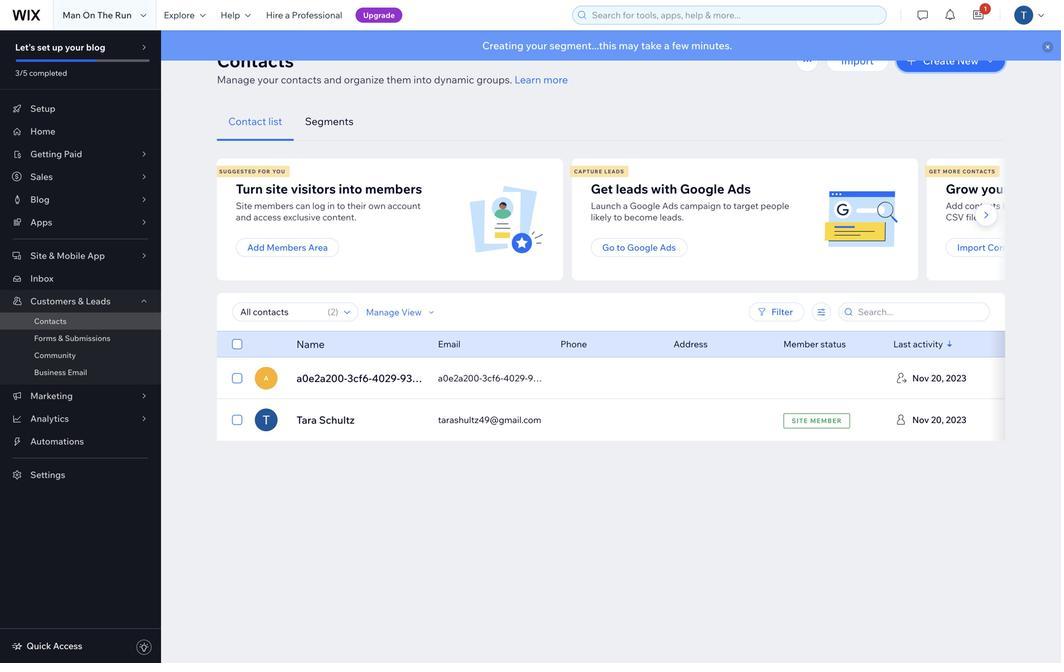 Task type: locate. For each thing, give the bounding box(es) containing it.
0 vertical spatial view link
[[902, 367, 956, 390]]

account
[[388, 200, 421, 211]]

and left access
[[236, 212, 252, 223]]

2 vertical spatial google
[[627, 242, 658, 253]]

to right go
[[617, 242, 625, 253]]

0 vertical spatial email
[[438, 339, 461, 350]]

0 vertical spatial &
[[49, 250, 55, 261]]

content.
[[323, 212, 357, 223]]

1 2023 from the top
[[946, 373, 967, 384]]

google down become
[[627, 242, 658, 253]]

view inside popup button
[[402, 307, 422, 318]]

1 vertical spatial view link
[[902, 409, 956, 431]]

2 horizontal spatial contacts
[[988, 242, 1026, 253]]

apps
[[30, 217, 52, 228]]

& left leads
[[78, 296, 84, 307]]

1 vertical spatial email
[[68, 368, 87, 377]]

contacts inside contacts manage your contacts and organize them into dynamic groups. learn more
[[281, 73, 322, 86]]

mobile
[[57, 250, 85, 261]]

1 vertical spatial a
[[664, 39, 670, 52]]

contacts left by
[[965, 200, 1001, 211]]

1 vertical spatial &
[[78, 296, 84, 307]]

contacts down by
[[988, 242, 1026, 253]]

in
[[327, 200, 335, 211]]

a down leads
[[623, 200, 628, 211]]

contacts
[[281, 73, 322, 86], [965, 200, 1001, 211]]

forms & submissions
[[34, 334, 110, 343]]

grow
[[946, 181, 979, 197]]

help button
[[213, 0, 258, 30]]

contacts up "forms"
[[34, 316, 67, 326]]

import
[[841, 54, 874, 67], [957, 242, 986, 253]]

site
[[236, 200, 252, 211], [30, 250, 47, 261], [792, 417, 808, 425]]

schultz
[[319, 414, 355, 426]]

2
[[331, 306, 335, 317]]

contacts link
[[0, 313, 161, 330]]

2 horizontal spatial site
[[792, 417, 808, 425]]

manage inside contacts manage your contacts and organize them into dynamic groups. learn more
[[217, 73, 255, 86]]

0 horizontal spatial a
[[285, 9, 290, 21]]

the
[[97, 9, 113, 21]]

marketing
[[30, 390, 73, 401]]

0 horizontal spatial site
[[30, 250, 47, 261]]

1 horizontal spatial site
[[236, 200, 252, 211]]

1 horizontal spatial add
[[946, 200, 963, 211]]

add
[[946, 200, 963, 211], [247, 242, 265, 253]]

your right "up"
[[65, 42, 84, 53]]

list
[[215, 159, 1061, 280]]

0 vertical spatial add
[[946, 200, 963, 211]]

add left members
[[247, 242, 265, 253]]

status
[[821, 339, 846, 350]]

1 vertical spatial manage
[[366, 307, 400, 318]]

create
[[923, 54, 955, 67]]

0 vertical spatial google
[[680, 181, 725, 197]]

a
[[285, 9, 290, 21], [664, 39, 670, 52], [623, 200, 628, 211]]

analytics button
[[0, 407, 161, 430]]

minutes.
[[691, 39, 732, 52]]

tara schultz image
[[255, 409, 278, 431]]

1 vertical spatial 20,
[[931, 414, 944, 425]]

1 button
[[965, 0, 993, 30]]

manage
[[217, 73, 255, 86], [366, 307, 400, 318]]

site inside site & mobile app dropdown button
[[30, 250, 47, 261]]

go to google ads
[[602, 242, 676, 253]]

view for 2nd view link
[[917, 414, 941, 426]]

2 nov from the top
[[912, 414, 929, 425]]

nov 20, 2023
[[912, 373, 967, 384], [912, 414, 967, 425]]

ads up target
[[727, 181, 751, 197]]

3/5
[[15, 68, 27, 78]]

1 horizontal spatial a
[[623, 200, 628, 211]]

list containing turn site visitors into members
[[215, 159, 1061, 280]]

creating your segment...this may take a few minutes.
[[482, 39, 732, 52]]

0 vertical spatial members
[[365, 181, 422, 197]]

to
[[337, 200, 345, 211], [723, 200, 732, 211], [614, 212, 622, 223], [617, 242, 625, 253]]

2 vertical spatial view
[[917, 414, 941, 426]]

and inside contacts manage your contacts and organize them into dynamic groups. learn more
[[324, 73, 342, 86]]

2 horizontal spatial &
[[78, 296, 84, 307]]

1 vertical spatial add
[[247, 242, 265, 253]]

l
[[1061, 181, 1061, 197]]

contacts inside contacts manage your contacts and organize them into dynamic groups. learn more
[[217, 50, 294, 72]]

contacts down 'hire'
[[217, 50, 294, 72]]

few
[[672, 39, 689, 52]]

turn
[[236, 181, 263, 197]]

0 vertical spatial 2023
[[946, 373, 967, 384]]

blog button
[[0, 188, 161, 211]]

& right "forms"
[[58, 334, 63, 343]]

google up campaign
[[680, 181, 725, 197]]

learn
[[515, 73, 541, 86]]

blog
[[30, 194, 50, 205]]

1 nov 20, 2023 from the top
[[912, 373, 967, 384]]

1 vertical spatial view
[[917, 372, 941, 385]]

contact
[[228, 115, 266, 128]]

filter button
[[749, 303, 804, 322]]

to down launch at the top right of the page
[[614, 212, 622, 223]]

members up access
[[254, 200, 294, 211]]

& for site
[[49, 250, 55, 261]]

1 vertical spatial 2023
[[946, 414, 967, 425]]

into right them
[[414, 73, 432, 86]]

segment...this
[[550, 39, 617, 52]]

0 vertical spatial nov 20, 2023
[[912, 373, 967, 384]]

2 view link from the top
[[902, 409, 956, 431]]

20,
[[931, 373, 944, 384], [931, 414, 944, 425]]

campaign
[[680, 200, 721, 211]]

2 nov 20, 2023 from the top
[[912, 414, 967, 425]]

0 horizontal spatial members
[[254, 200, 294, 211]]

Search... field
[[854, 303, 986, 321]]

site for site member
[[792, 417, 808, 425]]

ads down leads.
[[660, 242, 676, 253]]

1 horizontal spatial members
[[365, 181, 422, 197]]

forms & submissions link
[[0, 330, 161, 347]]

Unsaved view field
[[237, 303, 324, 321]]

automations link
[[0, 430, 161, 453]]

add inside button
[[247, 242, 265, 253]]

dynamic
[[434, 73, 474, 86]]

your inside grow your contact l add contacts by importing th
[[981, 181, 1009, 197]]

1 horizontal spatial contacts
[[965, 200, 1001, 211]]

tarashultz49@gmail.com
[[438, 414, 541, 425]]

to right in
[[337, 200, 345, 211]]

0 vertical spatial site
[[236, 200, 252, 211]]

0 vertical spatial contacts
[[217, 50, 294, 72]]

1 horizontal spatial import
[[957, 242, 986, 253]]

your up "list"
[[258, 73, 279, 86]]

activity
[[913, 339, 943, 350]]

organize
[[344, 73, 384, 86]]

( 2 )
[[328, 306, 338, 317]]

manage right )
[[366, 307, 400, 318]]

your inside alert
[[526, 39, 547, 52]]

sales
[[30, 171, 53, 182]]

tab list
[[217, 102, 1005, 141]]

1 horizontal spatial into
[[414, 73, 432, 86]]

set
[[37, 42, 50, 53]]

2 vertical spatial contacts
[[34, 316, 67, 326]]

contact list button
[[217, 102, 294, 141]]

google up become
[[630, 200, 660, 211]]

your right creating
[[526, 39, 547, 52]]

email inside sidebar element
[[68, 368, 87, 377]]

2 vertical spatial &
[[58, 334, 63, 343]]

0 horizontal spatial manage
[[217, 73, 255, 86]]

tara
[[297, 414, 317, 426]]

a left few at the right of the page
[[664, 39, 670, 52]]

import inside button
[[957, 242, 986, 253]]

members up account
[[365, 181, 422, 197]]

1 horizontal spatial contacts
[[217, 50, 294, 72]]

0 horizontal spatial import
[[841, 54, 874, 67]]

business email
[[34, 368, 87, 377]]

a inside get leads with google ads launch a google ads campaign to target people likely to become leads.
[[623, 200, 628, 211]]

None checkbox
[[232, 337, 242, 352], [232, 412, 242, 428], [232, 337, 242, 352], [232, 412, 242, 428]]

business
[[34, 368, 66, 377]]

1 vertical spatial into
[[339, 181, 362, 197]]

2 2023 from the top
[[946, 414, 967, 425]]

google
[[680, 181, 725, 197], [630, 200, 660, 211], [627, 242, 658, 253]]

your inside contacts manage your contacts and organize them into dynamic groups. learn more
[[258, 73, 279, 86]]

0 horizontal spatial and
[[236, 212, 252, 223]]

import inside "button"
[[841, 54, 874, 67]]

1 vertical spatial import
[[957, 242, 986, 253]]

add inside grow your contact l add contacts by importing th
[[946, 200, 963, 211]]

nov 20, 2023 for first view link from the top of the page
[[912, 373, 967, 384]]

2 vertical spatial ads
[[660, 242, 676, 253]]

1 vertical spatial contacts
[[965, 200, 1001, 211]]

add down the grow
[[946, 200, 963, 211]]

0 horizontal spatial contacts
[[34, 316, 67, 326]]

and left organize at top
[[324, 73, 342, 86]]

their
[[347, 200, 366, 211]]

manage view button
[[366, 307, 437, 318]]

2 vertical spatial site
[[792, 417, 808, 425]]

contacts
[[217, 50, 294, 72], [988, 242, 1026, 253], [34, 316, 67, 326]]

0 horizontal spatial contacts
[[281, 73, 322, 86]]

0 vertical spatial and
[[324, 73, 342, 86]]

groups.
[[477, 73, 512, 86]]

0 vertical spatial view
[[402, 307, 422, 318]]

0 vertical spatial into
[[414, 73, 432, 86]]

hire
[[266, 9, 283, 21]]

& left mobile
[[49, 250, 55, 261]]

2 vertical spatial a
[[623, 200, 628, 211]]

2 20, from the top
[[931, 414, 944, 425]]

20, for first view link from the top of the page
[[931, 373, 944, 384]]

1 vertical spatial nov
[[912, 414, 929, 425]]

0 vertical spatial nov
[[912, 373, 929, 384]]

launch
[[591, 200, 621, 211]]

1 vertical spatial nov 20, 2023
[[912, 414, 967, 425]]

0 horizontal spatial into
[[339, 181, 362, 197]]

turn site visitors into members site members can log in to their own account and access exclusive content.
[[236, 181, 422, 223]]

0 vertical spatial a
[[285, 9, 290, 21]]

0 vertical spatial member
[[784, 339, 819, 350]]

0 horizontal spatial email
[[68, 368, 87, 377]]

1 vertical spatial site
[[30, 250, 47, 261]]

0 vertical spatial 20,
[[931, 373, 944, 384]]

contacts up "list"
[[281, 73, 322, 86]]

0 horizontal spatial add
[[247, 242, 265, 253]]

2023 for first view link from the top of the page
[[946, 373, 967, 384]]

nov
[[912, 373, 929, 384], [912, 414, 929, 425]]

1 horizontal spatial &
[[58, 334, 63, 343]]

1 horizontal spatial manage
[[366, 307, 400, 318]]

google inside button
[[627, 242, 658, 253]]

0 vertical spatial import
[[841, 54, 874, 67]]

into inside contacts manage your contacts and organize them into dynamic groups. learn more
[[414, 73, 432, 86]]

tara schultz
[[297, 414, 355, 426]]

completed
[[29, 68, 67, 78]]

a right 'hire'
[[285, 9, 290, 21]]

your up by
[[981, 181, 1009, 197]]

and
[[324, 73, 342, 86], [236, 212, 252, 223]]

0 vertical spatial ads
[[727, 181, 751, 197]]

0 vertical spatial contacts
[[281, 73, 322, 86]]

1 vertical spatial contacts
[[988, 242, 1026, 253]]

0 vertical spatial manage
[[217, 73, 255, 86]]

site for site & mobile app
[[30, 250, 47, 261]]

site inside turn site visitors into members site members can log in to their own account and access exclusive content.
[[236, 200, 252, 211]]

1 vertical spatial members
[[254, 200, 294, 211]]

go to google ads button
[[591, 238, 687, 257]]

1 20, from the top
[[931, 373, 944, 384]]

quick
[[27, 641, 51, 652]]

None checkbox
[[232, 371, 242, 386]]

1 horizontal spatial email
[[438, 339, 461, 350]]

contacts inside contacts link
[[34, 316, 67, 326]]

1 vertical spatial and
[[236, 212, 252, 223]]

2 horizontal spatial a
[[664, 39, 670, 52]]

manage up contact
[[217, 73, 255, 86]]

leads
[[616, 181, 648, 197]]

1 horizontal spatial and
[[324, 73, 342, 86]]

ads up leads.
[[662, 200, 678, 211]]

member status
[[784, 339, 846, 350]]

by
[[1003, 200, 1013, 211]]

create new
[[923, 54, 979, 67]]

Search for tools, apps, help & more... field
[[588, 6, 883, 24]]

last activity
[[894, 339, 943, 350]]

into up their
[[339, 181, 362, 197]]

0 horizontal spatial &
[[49, 250, 55, 261]]

a inside alert
[[664, 39, 670, 52]]



Task type: describe. For each thing, give the bounding box(es) containing it.
get
[[591, 181, 613, 197]]

forms
[[34, 334, 56, 343]]

creating
[[482, 39, 524, 52]]

community link
[[0, 347, 161, 364]]

ads inside go to google ads button
[[660, 242, 676, 253]]

(
[[328, 306, 331, 317]]

1 vertical spatial ads
[[662, 200, 678, 211]]

site & mobile app
[[30, 250, 105, 261]]

man on the run
[[63, 9, 132, 21]]

new
[[957, 54, 979, 67]]

can
[[296, 200, 310, 211]]

own
[[368, 200, 386, 211]]

settings
[[30, 469, 65, 480]]

segments
[[305, 115, 354, 128]]

community
[[34, 351, 76, 360]]

2023 for 2nd view link
[[946, 414, 967, 425]]

for
[[258, 168, 271, 175]]

up
[[52, 42, 63, 53]]

your inside sidebar element
[[65, 42, 84, 53]]

import contacts
[[957, 242, 1026, 253]]

automations
[[30, 436, 84, 447]]

leads.
[[660, 212, 684, 223]]

and inside turn site visitors into members site members can log in to their own account and access exclusive content.
[[236, 212, 252, 223]]

1 view link from the top
[[902, 367, 956, 390]]

let's set up your blog
[[15, 42, 105, 53]]

add members area
[[247, 242, 328, 253]]

th
[[1058, 200, 1061, 211]]

import button
[[826, 49, 889, 72]]

contacts inside import contacts button
[[988, 242, 1026, 253]]

create new button
[[897, 49, 1005, 72]]

to inside turn site visitors into members site members can log in to their own account and access exclusive content.
[[337, 200, 345, 211]]

tab list containing contact list
[[217, 102, 1005, 141]]

import for import
[[841, 54, 874, 67]]

into inside turn site visitors into members site members can log in to their own account and access exclusive content.
[[339, 181, 362, 197]]

man
[[63, 9, 81, 21]]

hire a professional
[[266, 9, 342, 21]]

grow your contact l add contacts by importing th
[[946, 181, 1061, 223]]

customers & leads button
[[0, 290, 161, 313]]

more
[[943, 168, 961, 175]]

setup
[[30, 103, 55, 114]]

home
[[30, 126, 55, 137]]

exclusive
[[283, 212, 321, 223]]

apps button
[[0, 211, 161, 234]]

1 vertical spatial member
[[810, 417, 842, 425]]

a
[[264, 374, 269, 382]]

contact list
[[228, 115, 282, 128]]

app
[[87, 250, 105, 261]]

suggested
[[219, 168, 256, 175]]

3/5 completed
[[15, 68, 67, 78]]

inbox link
[[0, 267, 161, 290]]

leads
[[604, 168, 625, 175]]

get more contacts
[[929, 168, 996, 175]]

& for customers
[[78, 296, 84, 307]]

customers & leads
[[30, 296, 111, 307]]

contacts inside grow your contact l add contacts by importing th
[[965, 200, 1001, 211]]

blog
[[86, 42, 105, 53]]

20, for 2nd view link
[[931, 414, 944, 425]]

become
[[624, 212, 658, 223]]

sales button
[[0, 166, 161, 188]]

on
[[83, 9, 95, 21]]

take
[[641, 39, 662, 52]]

capture
[[574, 168, 603, 175]]

upgrade
[[363, 10, 395, 20]]

view for first view link from the top of the page
[[917, 372, 941, 385]]

& for forms
[[58, 334, 63, 343]]

go
[[602, 242, 615, 253]]

quick access
[[27, 641, 82, 652]]

site member
[[792, 417, 842, 425]]

get
[[929, 168, 941, 175]]

to inside button
[[617, 242, 625, 253]]

contacts for contacts
[[34, 316, 67, 326]]

marketing button
[[0, 385, 161, 407]]

segments button
[[294, 102, 365, 141]]

get leads with google ads launch a google ads campaign to target people likely to become leads.
[[591, 181, 789, 223]]

suggested for you
[[219, 168, 286, 175]]

log
[[312, 200, 325, 211]]

creating your segment...this may take a few minutes. alert
[[161, 30, 1061, 61]]

with
[[651, 181, 677, 197]]

upgrade button
[[356, 8, 403, 23]]

help
[[221, 9, 240, 21]]

add members area button
[[236, 238, 339, 257]]

likely
[[591, 212, 612, 223]]

sidebar element
[[0, 30, 161, 663]]

site
[[266, 181, 288, 197]]

members
[[267, 242, 306, 253]]

analytics
[[30, 413, 69, 424]]

paid
[[64, 148, 82, 160]]

import for import contacts
[[957, 242, 986, 253]]

business email link
[[0, 364, 161, 381]]

to left target
[[723, 200, 732, 211]]

capture leads
[[574, 168, 625, 175]]

professional
[[292, 9, 342, 21]]

more
[[543, 73, 568, 86]]

manage view
[[366, 307, 422, 318]]

contacts for contacts manage your contacts and organize them into dynamic groups. learn more
[[217, 50, 294, 72]]

list
[[268, 115, 282, 128]]

nov 20, 2023 for 2nd view link
[[912, 414, 967, 425]]

contacts manage your contacts and organize them into dynamic groups. learn more
[[217, 50, 568, 86]]

1 vertical spatial google
[[630, 200, 660, 211]]

1 nov from the top
[[912, 373, 929, 384]]

settings link
[[0, 464, 161, 486]]

manage inside popup button
[[366, 307, 400, 318]]

you
[[272, 168, 286, 175]]



Task type: vqa. For each thing, say whether or not it's contained in the screenshot.
Increase engagement with your own branded mobile app that's available to download from the App Store and Google Play
no



